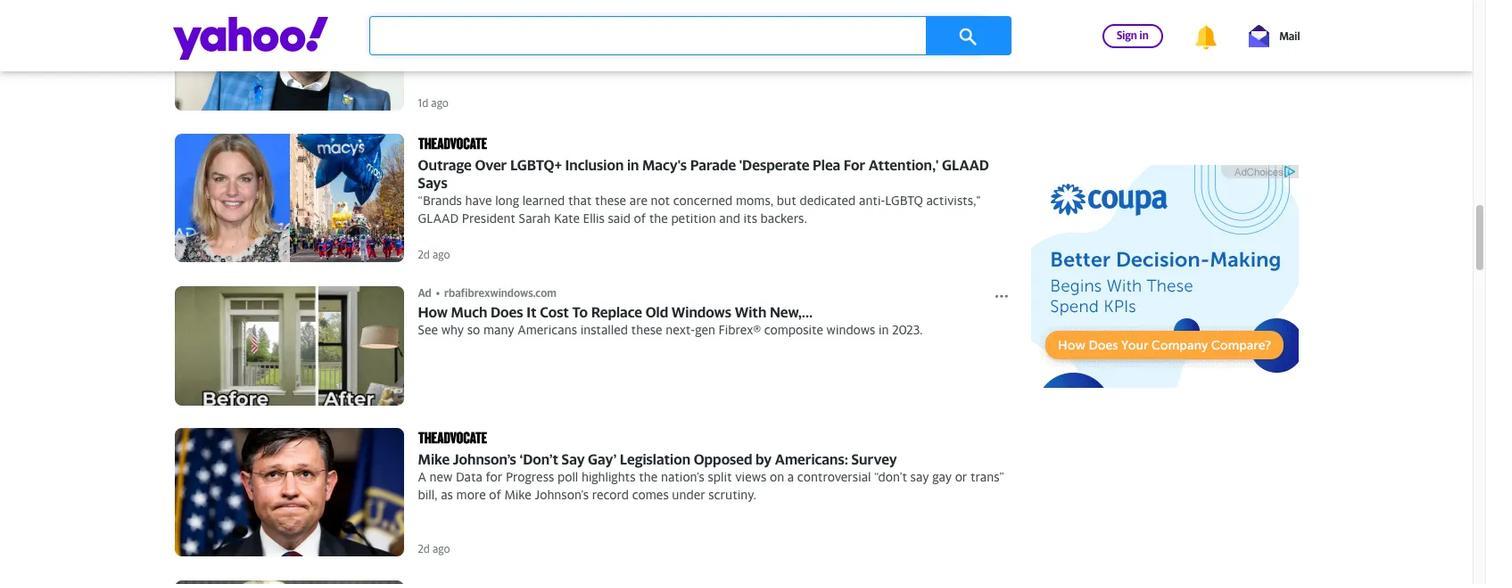 Task type: vqa. For each thing, say whether or not it's contained in the screenshot.
now,
no



Task type: describe. For each thing, give the bounding box(es) containing it.
poll
[[558, 261, 579, 276]]

sign in
[[1117, 28, 1149, 41]]

0 horizontal spatial mike
[[418, 242, 450, 260]]

mail
[[1280, 29, 1301, 42]]

see why so many americans installed these next-gen fibrex® composite windows in 2023.
[[418, 113, 923, 128]]

2 2d from the top
[[418, 334, 430, 347]]

highlights
[[582, 261, 636, 276]]

New! search field
[[369, 16, 1012, 55]]

2 2d ago from the top
[[418, 334, 450, 347]]

composite
[[764, 113, 824, 128]]

survey
[[852, 242, 897, 260]]

as
[[441, 278, 453, 294]]

with
[[735, 95, 767, 112]]

comes
[[632, 278, 669, 294]]

the
[[639, 261, 658, 276]]

gay
[[933, 261, 952, 276]]

first
[[493, 546, 521, 564]]

"don't
[[875, 261, 908, 276]]

california's first lesbian senate leader could make history again if she runs for governor
[[418, 546, 987, 564]]

to
[[572, 95, 588, 112]]

she
[[845, 546, 868, 564]]

california's first lesbian senate leader could make history again if she runs for governor link
[[174, 524, 1013, 585]]

windows
[[827, 113, 876, 128]]

it
[[527, 95, 537, 112]]

say
[[562, 242, 585, 260]]

leader
[[622, 546, 663, 564]]

mike inside a new data for progress poll highlights the nation's split views on a controversial "don't say gay or trans" bill, as more of mike johnson's record comes under scrutiny.
[[505, 278, 532, 294]]

of
[[489, 278, 501, 294]]

senate
[[574, 546, 619, 564]]

could
[[666, 546, 702, 564]]

1 horizontal spatial for
[[904, 546, 923, 564]]

0 horizontal spatial johnson's
[[453, 242, 517, 260]]

under
[[672, 278, 706, 294]]

the advocate image
[[418, 219, 488, 239]]

ad • rbafibrexwindows.com
[[418, 78, 557, 91]]

why
[[441, 113, 464, 128]]

these
[[631, 113, 663, 128]]

a new data for progress poll highlights the nation's split views on a controversial "don't say gay or trans" bill, as more of mike johnson's record comes under scrutiny.
[[418, 261, 1005, 294]]

california's
[[418, 546, 490, 564]]

data
[[456, 261, 483, 276]]

views
[[735, 261, 767, 276]]

2 ago from the top
[[433, 334, 450, 347]]

replace
[[591, 95, 643, 112]]

sign in link
[[1103, 24, 1164, 48]]

cost
[[540, 95, 569, 112]]

toolbar containing sign in
[[1074, 21, 1301, 50]]

much
[[451, 95, 488, 112]]

by
[[756, 242, 772, 260]]

split
[[708, 261, 732, 276]]

view ad options image
[[989, 80, 1013, 95]]

governor
[[927, 546, 987, 564]]

gen
[[695, 113, 716, 128]]

3 2d from the top
[[418, 486, 430, 499]]

bill,
[[418, 278, 438, 294]]

mail link
[[1249, 25, 1301, 47]]

how much does it cost to replace old windows with new,... link
[[174, 78, 1013, 197]]

runs
[[871, 546, 900, 564]]

opposed
[[694, 242, 753, 260]]

so
[[467, 113, 480, 128]]

how
[[418, 95, 448, 112]]

ad link
[[418, 78, 432, 91]]

history
[[744, 546, 791, 564]]

make
[[705, 546, 741, 564]]

ad
[[418, 78, 432, 91]]

more
[[457, 278, 486, 294]]

3 ago from the top
[[433, 486, 450, 499]]

2023.
[[893, 113, 923, 128]]



Task type: locate. For each thing, give the bounding box(es) containing it.
new
[[430, 261, 453, 276]]

johnson's inside a new data for progress poll highlights the nation's split views on a controversial "don't say gay or trans" bill, as more of mike johnson's record comes under scrutiny.
[[535, 278, 589, 294]]

americans
[[518, 113, 577, 128]]

many
[[484, 113, 515, 128]]

mike
[[418, 242, 450, 260], [505, 278, 532, 294]]

progress
[[506, 261, 555, 276]]

3 2d ago from the top
[[418, 486, 450, 499]]

mike johnson's 'don't say gay' legislation opposed by americans: survey
[[418, 242, 897, 260]]

johnson's down poll
[[535, 278, 589, 294]]

or
[[955, 261, 968, 276]]

does
[[491, 95, 523, 112]]

1 vertical spatial ago
[[433, 334, 450, 347]]

say
[[911, 261, 930, 276]]

0 vertical spatial 2d
[[418, 40, 430, 53]]

trans"
[[971, 261, 1005, 276]]

mike johnson's 'don't say gay' legislation opposed by americans: survey link
[[174, 219, 1013, 330]]

gay'
[[588, 242, 617, 260]]

johnson's
[[453, 242, 517, 260], [535, 278, 589, 294]]

windows
[[672, 95, 732, 112]]

in right sign
[[1140, 28, 1149, 41]]

see
[[418, 113, 438, 128]]

how much does it cost to replace old windows with new,...
[[418, 95, 813, 112]]

for right runs
[[904, 546, 923, 564]]

controversial
[[798, 261, 871, 276]]

0 vertical spatial for
[[486, 261, 503, 276]]

record
[[592, 278, 629, 294]]

'don't
[[520, 242, 559, 260]]

ago up "•"
[[433, 40, 450, 53]]

2d down bill,
[[418, 334, 430, 347]]

1 horizontal spatial mike
[[505, 278, 532, 294]]

0 vertical spatial ago
[[433, 40, 450, 53]]

ago up associated press image
[[433, 486, 450, 499]]

0 horizontal spatial in
[[879, 113, 889, 128]]

2 vertical spatial 2d ago
[[418, 486, 450, 499]]

0 vertical spatial johnson's
[[453, 242, 517, 260]]

lesbian
[[524, 546, 570, 564]]

fibrex®
[[719, 113, 761, 128]]

1 vertical spatial johnson's
[[535, 278, 589, 294]]

0 vertical spatial in
[[1140, 28, 1149, 41]]

2d ago
[[418, 40, 450, 53], [418, 334, 450, 347], [418, 486, 450, 499]]

old
[[646, 95, 669, 112]]

toolbar
[[1074, 21, 1301, 50]]

1 vertical spatial in
[[879, 113, 889, 128]]

2d up ad link
[[418, 40, 430, 53]]

1 vertical spatial 2d ago
[[418, 334, 450, 347]]

a
[[418, 261, 427, 276]]

1 horizontal spatial johnson's
[[535, 278, 589, 294]]

2d
[[418, 40, 430, 53], [418, 334, 430, 347], [418, 486, 430, 499]]

if
[[833, 546, 842, 564]]

in
[[1140, 28, 1149, 41], [879, 113, 889, 128]]

sign
[[1117, 28, 1138, 41]]

in left 2023.
[[879, 113, 889, 128]]

americans:
[[775, 242, 849, 260]]

for
[[486, 261, 503, 276], [904, 546, 923, 564]]

associated press image
[[418, 524, 435, 544]]

for up "of"
[[486, 261, 503, 276]]

new!
[[985, 16, 1012, 30]]

0 horizontal spatial for
[[486, 261, 503, 276]]

1 horizontal spatial in
[[1140, 28, 1149, 41]]

Search query text field
[[369, 16, 985, 55]]

advertisement region
[[1031, 165, 1299, 388]]

legislation
[[620, 242, 691, 260]]

1 2d ago from the top
[[418, 40, 450, 53]]

2 vertical spatial ago
[[433, 486, 450, 499]]

ago
[[433, 40, 450, 53], [433, 334, 450, 347], [433, 486, 450, 499]]

1 ago from the top
[[433, 40, 450, 53]]

mike up new
[[418, 242, 450, 260]]

new,...
[[770, 95, 813, 112]]

2 vertical spatial 2d
[[418, 486, 430, 499]]

installed
[[581, 113, 628, 128]]

ago down as
[[433, 334, 450, 347]]

0 vertical spatial mike
[[418, 242, 450, 260]]

a
[[788, 261, 794, 276]]

•
[[436, 78, 440, 91]]

mike down progress
[[505, 278, 532, 294]]

2d up associated press image
[[418, 486, 430, 499]]

nation's
[[661, 261, 705, 276]]

rbafibrexwindows.com link
[[445, 78, 557, 91]]

2d ago down bill,
[[418, 334, 450, 347]]

2d ago up associated press image
[[418, 486, 450, 499]]

1 vertical spatial 2d
[[418, 334, 430, 347]]

1 vertical spatial mike
[[505, 278, 532, 294]]

rbafibrexwindows.com
[[445, 78, 557, 91]]

0 vertical spatial 2d ago
[[418, 40, 450, 53]]

scrutiny.
[[709, 278, 757, 294]]

next-
[[666, 113, 695, 128]]

1 vertical spatial for
[[904, 546, 923, 564]]

for inside a new data for progress poll highlights the nation's split views on a controversial "don't say gay or trans" bill, as more of mike johnson's record comes under scrutiny.
[[486, 261, 503, 276]]

on
[[770, 261, 785, 276]]

johnson's up the data
[[453, 242, 517, 260]]

2d ago up "•"
[[418, 40, 450, 53]]

again
[[794, 546, 829, 564]]

1 2d from the top
[[418, 40, 430, 53]]



